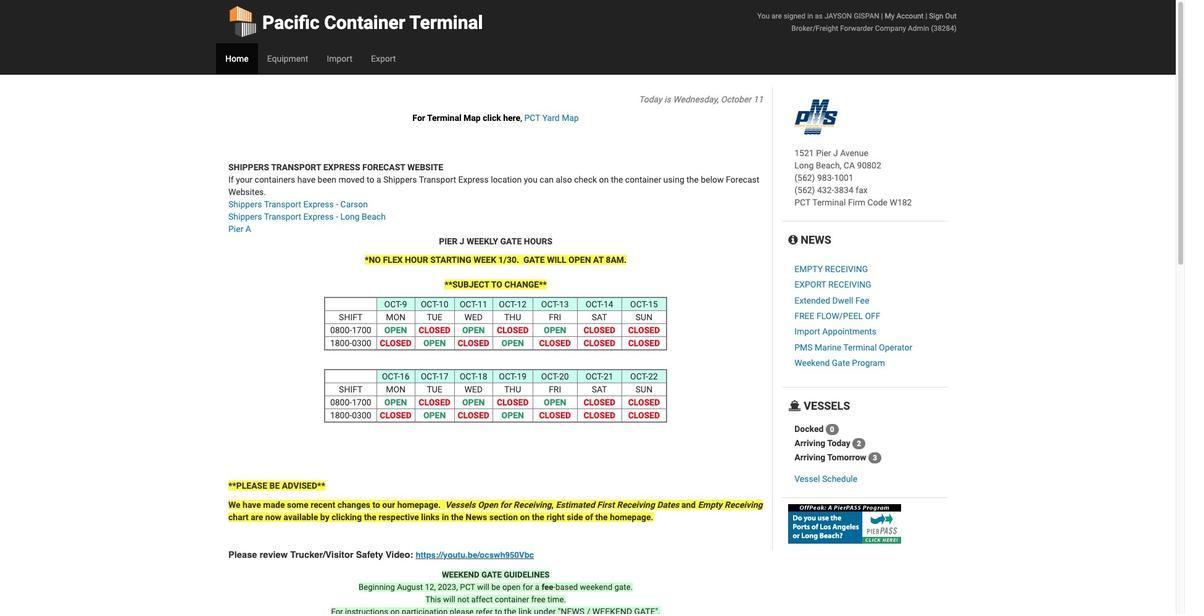 Task type: locate. For each thing, give the bounding box(es) containing it.
0 vertical spatial for
[[500, 500, 512, 510]]

1 vertical spatial are
[[251, 512, 263, 522]]

0 horizontal spatial import
[[327, 54, 353, 64]]

0 vertical spatial j
[[834, 148, 839, 158]]

22
[[649, 372, 658, 382]]

a inside weekend gate guidelines beginning august 12, 2023, pct will be open for a fee -based weekend gate. this will not affect container free time.
[[535, 583, 540, 592]]

beach,
[[816, 161, 842, 170]]

sat for 14
[[592, 313, 608, 322]]

will
[[477, 583, 490, 592], [443, 595, 456, 604]]

mon for 9
[[386, 313, 406, 322]]

sign out link
[[930, 12, 957, 20]]

1 horizontal spatial are
[[772, 12, 782, 20]]

receiving right empty
[[725, 500, 763, 510]]

1 horizontal spatial map
[[562, 113, 579, 123]]

transport down shippers transport express - carson link
[[264, 212, 301, 222]]

flow/peel
[[817, 311, 863, 321]]

1 0800-1700 from the top
[[330, 325, 372, 335]]

1 vertical spatial sun
[[636, 385, 653, 395]]

1800-0300 for oct-9
[[330, 338, 372, 348]]

first
[[597, 500, 615, 510]]

0 vertical spatial shippers
[[384, 175, 417, 185]]

oct- for 17
[[421, 372, 439, 382]]

1 vertical spatial shippers
[[229, 199, 262, 209]]

1 vertical spatial 1800-0300
[[330, 411, 372, 421]]

tue
[[427, 313, 443, 322], [427, 385, 443, 395]]

, right click
[[521, 113, 522, 123]]

10
[[439, 300, 449, 309]]

equipment button
[[258, 43, 318, 74]]

oct-11
[[460, 300, 488, 309]]

map right yard
[[562, 113, 579, 123]]

1 vertical spatial sat
[[592, 385, 608, 395]]

11 right the october
[[754, 94, 764, 104]]

**subject
[[445, 280, 490, 290]]

1 1800-0300 from the top
[[330, 338, 372, 348]]

0 vertical spatial in
[[808, 12, 814, 20]]

not
[[458, 595, 470, 604]]

shippers up the a
[[229, 212, 262, 222]]

to inside shippers transport express forecast website if your containers have been moved to a shippers transport express location you can also check on the container using the below forecast websites. shippers transport express - carson shippers transport express - long beach pier a pier j weekly gate hours
[[367, 175, 375, 185]]

2 1800- from the top
[[330, 411, 352, 421]]

transport down website
[[419, 175, 456, 185]]

sat down oct-21 at the bottom
[[592, 385, 608, 395]]

pier left the a
[[229, 224, 244, 234]]

for
[[500, 500, 512, 510], [523, 583, 533, 592]]

1 shift from the top
[[339, 313, 363, 322]]

1 horizontal spatial pct
[[525, 113, 541, 123]]

2 1800-0300 from the top
[[330, 411, 372, 421]]

section
[[490, 512, 518, 522]]

homepage. inside vessels open for receiving , estimated first receiving dates and empty receiving chart are now available by clicking the respective links in the news section on the right side of the homepage.
[[610, 512, 654, 522]]

be
[[492, 583, 501, 592]]

0 vertical spatial wed
[[465, 313, 483, 322]]

fee
[[542, 583, 554, 592]]

1 1800- from the top
[[330, 338, 352, 348]]

1 horizontal spatial for
[[523, 583, 533, 592]]

will up affect
[[477, 583, 490, 592]]

wednesday,
[[673, 94, 719, 104]]

homepage.
[[398, 500, 441, 510], [610, 512, 654, 522]]

homepage. down first
[[610, 512, 654, 522]]

oct- for 20
[[542, 372, 560, 382]]

shift
[[339, 313, 363, 322], [339, 385, 363, 395]]

wed down oct-11
[[465, 313, 483, 322]]

have inside shippers transport express forecast website if your containers have been moved to a shippers transport express location you can also check on the container using the below forecast websites. shippers transport express - carson shippers transport express - long beach pier a pier j weekly gate hours
[[298, 175, 316, 185]]

container down open
[[495, 595, 530, 604]]

tue for 10
[[427, 313, 443, 322]]

today
[[639, 94, 663, 104], [828, 439, 851, 448]]

pierpass image
[[789, 505, 902, 544]]

shippers down forecast
[[384, 175, 417, 185]]

19
[[517, 372, 527, 382]]

1 0300 from the top
[[352, 338, 372, 348]]

2 0300 from the top
[[352, 411, 372, 421]]

1 vertical spatial a
[[535, 583, 540, 592]]

oct- left oct-17
[[382, 372, 400, 382]]

on right check
[[599, 175, 609, 185]]

0 vertical spatial ,
[[521, 113, 522, 123]]

1 vertical spatial thu
[[505, 385, 522, 395]]

1 horizontal spatial news
[[798, 233, 832, 246]]

tue down oct-17
[[427, 385, 443, 395]]

fri for 13
[[549, 313, 562, 322]]

the right of
[[596, 512, 608, 522]]

today inside the 'docked 0 arriving today 2 arriving tomorrow 3'
[[828, 439, 851, 448]]

2 map from the left
[[562, 113, 579, 123]]

0 horizontal spatial are
[[251, 512, 263, 522]]

1 vertical spatial fri
[[549, 385, 562, 395]]

shippers down the websites.
[[229, 199, 262, 209]]

1 vertical spatial arriving
[[795, 453, 826, 463]]

are right you on the right
[[772, 12, 782, 20]]

j up beach,
[[834, 148, 839, 158]]

container inside weekend gate guidelines beginning august 12, 2023, pct will be open for a fee -based weekend gate. this will not affect container free time.
[[495, 595, 530, 604]]

0 vertical spatial container
[[626, 175, 662, 185]]

0 horizontal spatial container
[[495, 595, 530, 604]]

0 vertical spatial pier
[[817, 148, 832, 158]]

1800-
[[330, 338, 352, 348], [330, 411, 352, 421]]

open up oct-19
[[502, 338, 524, 348]]

on inside shippers transport express forecast website if your containers have been moved to a shippers transport express location you can also check on the container using the below forecast websites. shippers transport express - carson shippers transport express - long beach pier a pier j weekly gate hours
[[599, 175, 609, 185]]

*no flex hour starting week 1/30.  gate will open at 8am.
[[365, 255, 627, 265]]

2 sun from the top
[[636, 385, 653, 395]]

in right links
[[442, 512, 449, 522]]

2 fri from the top
[[549, 385, 562, 395]]

vessels inside vessels open for receiving , estimated first receiving dates and empty receiving chart are now available by clicking the respective links in the news section on the right side of the homepage.
[[445, 500, 476, 510]]

a down forecast
[[377, 175, 381, 185]]

1 thu from the top
[[505, 313, 522, 322]]

sun for 15
[[636, 313, 653, 322]]

receiving
[[514, 500, 552, 510], [617, 500, 655, 510], [725, 500, 763, 510]]

2 vertical spatial transport
[[264, 212, 301, 222]]

fri down oct-13 at the left of page
[[549, 313, 562, 322]]

transport down containers
[[264, 199, 301, 209]]

the
[[611, 175, 623, 185], [687, 175, 699, 185], [364, 512, 377, 522], [451, 512, 464, 522], [532, 512, 545, 522], [596, 512, 608, 522]]

2 shift from the top
[[339, 385, 363, 395]]

oct-20
[[542, 372, 569, 382]]

long down carson
[[341, 212, 360, 222]]

october
[[721, 94, 752, 104]]

(562) left 983-
[[795, 173, 816, 183]]

0 horizontal spatial j
[[460, 237, 465, 246]]

- left carson
[[336, 199, 339, 209]]

1 vertical spatial 1800-
[[330, 411, 352, 421]]

1 horizontal spatial receiving
[[617, 500, 655, 510]]

*no
[[365, 255, 381, 265]]

11 down **subject to change**
[[478, 300, 488, 309]]

weekend gate program link
[[795, 358, 886, 368]]

oct- right 19 at the left bottom of page
[[542, 372, 560, 382]]

1 vertical spatial tue
[[427, 385, 443, 395]]

1 0800- from the top
[[330, 325, 352, 335]]

0 vertical spatial 0300
[[352, 338, 372, 348]]

0 horizontal spatial will
[[443, 595, 456, 604]]

0 vertical spatial transport
[[419, 175, 456, 185]]

oct- right 12
[[542, 300, 560, 309]]

thu down oct-12
[[505, 313, 522, 322]]

you
[[524, 175, 538, 185]]

0 vertical spatial 0800-
[[330, 325, 352, 335]]

receiving up the dwell
[[829, 280, 872, 290]]

mon down oct-16
[[386, 385, 406, 395]]

express down shippers transport express - carson link
[[304, 212, 334, 222]]

| left the "sign" on the right of page
[[926, 12, 928, 20]]

homepage. up links
[[398, 500, 441, 510]]

0 vertical spatial 0800-1700
[[330, 325, 372, 335]]

9
[[403, 300, 407, 309]]

fri for 20
[[549, 385, 562, 395]]

oct- right 16
[[421, 372, 439, 382]]

1 horizontal spatial 11
[[754, 94, 764, 104]]

1 horizontal spatial container
[[626, 175, 662, 185]]

1 vertical spatial in
[[442, 512, 449, 522]]

import down free on the right bottom of the page
[[795, 327, 821, 337]]

today left the is
[[639, 94, 663, 104]]

on inside vessels open for receiving , estimated first receiving dates and empty receiving chart are now available by clicking the respective links in the news section on the right side of the homepage.
[[520, 512, 530, 522]]

0 horizontal spatial vessels
[[445, 500, 476, 510]]

0 vertical spatial thu
[[505, 313, 522, 322]]

0 vertical spatial sun
[[636, 313, 653, 322]]

0 vertical spatial 1700
[[352, 325, 372, 335]]

open down oct-20
[[544, 398, 567, 408]]

1 vertical spatial 1700
[[352, 398, 372, 408]]

long down 1521
[[795, 161, 814, 170]]

in
[[808, 12, 814, 20], [442, 512, 449, 522]]

arriving up vessel at the right bottom of the page
[[795, 453, 826, 463]]

news down the open
[[466, 512, 488, 522]]

, up "right" in the left bottom of the page
[[552, 500, 554, 510]]

are inside you are signed in as jayson gispan | my account | sign out broker/freight forwarder company admin (38284)
[[772, 12, 782, 20]]

15
[[649, 300, 658, 309]]

fri down oct-20
[[549, 385, 562, 395]]

8am.
[[606, 255, 627, 265]]

docked 0 arriving today 2 arriving tomorrow 3
[[795, 424, 878, 463]]

0 vertical spatial shift
[[339, 313, 363, 322]]

1 vertical spatial news
[[466, 512, 488, 522]]

your
[[236, 175, 253, 185]]

2 mon from the top
[[386, 385, 406, 395]]

vessels left the open
[[445, 500, 476, 510]]

2 wed from the top
[[465, 385, 483, 395]]

0 vertical spatial are
[[772, 12, 782, 20]]

oct- down to
[[499, 300, 517, 309]]

pct up info circle image
[[795, 198, 811, 208]]

sat
[[592, 313, 608, 322], [592, 385, 608, 395]]

2 (562) from the top
[[795, 185, 816, 195]]

pct up not
[[460, 583, 475, 592]]

1 horizontal spatial |
[[926, 12, 928, 20]]

1 vertical spatial to
[[373, 500, 380, 510]]

oct- right the 13
[[586, 300, 604, 309]]

wed down oct-18
[[465, 385, 483, 395]]

shippers
[[229, 162, 269, 172]]

oct- for 9
[[385, 300, 403, 309]]

this
[[426, 595, 441, 604]]

pacific container terminal image
[[795, 99, 838, 135]]

gate up "*no flex hour starting week 1/30.  gate will open at 8am."
[[501, 237, 522, 246]]

1 vertical spatial (562)
[[795, 185, 816, 195]]

1 vertical spatial import
[[795, 327, 821, 337]]

oct- left oct-10
[[385, 300, 403, 309]]

flex
[[383, 255, 403, 265]]

website
[[408, 162, 444, 172]]

pct inside weekend gate guidelines beginning august 12, 2023, pct will be open for a fee -based weekend gate. this will not affect container free time.
[[460, 583, 475, 592]]

pct left yard
[[525, 113, 541, 123]]

1 vertical spatial 0800-
[[330, 398, 352, 408]]

0 vertical spatial gate
[[501, 237, 522, 246]]

1 vertical spatial j
[[460, 237, 465, 246]]

1 | from the left
[[882, 12, 884, 20]]

home button
[[216, 43, 258, 74]]

2 thu from the top
[[505, 385, 522, 395]]

1 vertical spatial shift
[[339, 385, 363, 395]]

oct-22
[[631, 372, 658, 382]]

arriving down docked
[[795, 439, 826, 448]]

1 vertical spatial long
[[341, 212, 360, 222]]

operator
[[880, 343, 913, 353]]

0 vertical spatial import
[[327, 54, 353, 64]]

0 vertical spatial pct
[[525, 113, 541, 123]]

0 horizontal spatial map
[[464, 113, 481, 123]]

2 sat from the top
[[592, 385, 608, 395]]

a
[[246, 224, 251, 234]]

oct-15
[[631, 300, 658, 309]]

1 sat from the top
[[592, 313, 608, 322]]

for down guidelines at bottom left
[[523, 583, 533, 592]]

receiving right first
[[617, 500, 655, 510]]

1 vertical spatial container
[[495, 595, 530, 604]]

1 vertical spatial ,
[[552, 500, 554, 510]]

pier up beach,
[[817, 148, 832, 158]]

1 (562) from the top
[[795, 173, 816, 183]]

gate down hours
[[524, 255, 545, 265]]

container left using
[[626, 175, 662, 185]]

1700
[[352, 325, 372, 335], [352, 398, 372, 408]]

oct- for 22
[[631, 372, 649, 382]]

ship image
[[789, 401, 802, 412]]

change**
[[505, 280, 547, 290]]

by
[[320, 512, 330, 522]]

today down 0
[[828, 439, 851, 448]]

and
[[682, 500, 696, 510]]

will down 2023, at the left
[[443, 595, 456, 604]]

vessels
[[802, 399, 851, 412], [445, 500, 476, 510]]

in inside vessels open for receiving , estimated first receiving dates and empty receiving chart are now available by clicking the respective links in the news section on the right side of the homepage.
[[442, 512, 449, 522]]

sat down the oct-14
[[592, 313, 608, 322]]

weekly
[[467, 237, 498, 246]]

gispan
[[854, 12, 880, 20]]

1 tue from the top
[[427, 313, 443, 322]]

1 horizontal spatial on
[[599, 175, 609, 185]]

1 receiving from the left
[[514, 500, 552, 510]]

1 wed from the top
[[465, 313, 483, 322]]

0 horizontal spatial for
[[500, 500, 512, 510]]

sun down oct-22
[[636, 385, 653, 395]]

in left as
[[808, 12, 814, 20]]

oct- for 15
[[631, 300, 649, 309]]

2 0800-1700 from the top
[[330, 398, 372, 408]]

oct- right 14
[[631, 300, 649, 309]]

0 horizontal spatial 11
[[478, 300, 488, 309]]

for inside vessels open for receiving , estimated first receiving dates and empty receiving chart are now available by clicking the respective links in the news section on the right side of the homepage.
[[500, 500, 512, 510]]

1 1700 from the top
[[352, 325, 372, 335]]

tue down oct-10
[[427, 313, 443, 322]]

0 vertical spatial have
[[298, 175, 316, 185]]

0 vertical spatial tue
[[427, 313, 443, 322]]

1 vertical spatial on
[[520, 512, 530, 522]]

1 fri from the top
[[549, 313, 562, 322]]

my
[[885, 12, 895, 20]]

0 vertical spatial homepage.
[[398, 500, 441, 510]]

vessels up 0
[[802, 399, 851, 412]]

1 vertical spatial mon
[[386, 385, 406, 395]]

2 tue from the top
[[427, 385, 443, 395]]

vessels for vessels open for receiving , estimated first receiving dates and empty receiving chart are now available by clicking the respective links in the news section on the right side of the homepage.
[[445, 500, 476, 510]]

gate up be
[[482, 570, 502, 580]]

are left now
[[251, 512, 263, 522]]

the down changes
[[364, 512, 377, 522]]

a left fee
[[535, 583, 540, 592]]

you are signed in as jayson gispan | my account | sign out broker/freight forwarder company admin (38284)
[[758, 12, 957, 33]]

map left click
[[464, 113, 481, 123]]

info circle image
[[789, 235, 798, 246]]

0 horizontal spatial have
[[243, 500, 261, 510]]

- left beach
[[336, 212, 339, 222]]

receiving up "right" in the left bottom of the page
[[514, 500, 552, 510]]

thu
[[505, 313, 522, 322], [505, 385, 522, 395]]

oct- for 11
[[460, 300, 478, 309]]

0 horizontal spatial in
[[442, 512, 449, 522]]

oct- right 17
[[460, 372, 478, 382]]

|
[[882, 12, 884, 20], [926, 12, 928, 20]]

our
[[383, 500, 395, 510]]

0300 for oct-9
[[352, 338, 372, 348]]

1700 for oct-9
[[352, 325, 372, 335]]

1 mon from the top
[[386, 313, 406, 322]]

0 horizontal spatial news
[[466, 512, 488, 522]]

import inside empty receiving export receiving extended dwell fee free flow/peel off import appointments pms marine terminal operator weekend gate program
[[795, 327, 821, 337]]

0800-1700
[[330, 325, 372, 335], [330, 398, 372, 408]]

for inside weekend gate guidelines beginning august 12, 2023, pct will be open for a fee -based weekend gate. this will not affect container free time.
[[523, 583, 533, 592]]

0 horizontal spatial ,
[[521, 113, 522, 123]]

thu for 19
[[505, 385, 522, 395]]

import down pacific container terminal link
[[327, 54, 353, 64]]

receiving up export receiving link
[[826, 264, 869, 274]]

wed
[[465, 313, 483, 322], [465, 385, 483, 395]]

0 vertical spatial arriving
[[795, 439, 826, 448]]

signed
[[784, 12, 806, 20]]

shippers
[[384, 175, 417, 185], [229, 199, 262, 209], [229, 212, 262, 222]]

2 horizontal spatial pct
[[795, 198, 811, 208]]

0 horizontal spatial a
[[377, 175, 381, 185]]

oct- right 20
[[586, 372, 604, 382]]

1 horizontal spatial ,
[[552, 500, 554, 510]]

thu down oct-19
[[505, 385, 522, 395]]

- inside weekend gate guidelines beginning august 12, 2023, pct will be open for a fee -based weekend gate. this will not affect container free time.
[[554, 583, 556, 592]]

have right we
[[243, 500, 261, 510]]

pier inside 1521 pier j avenue long beach, ca 90802 (562) 983-1001 (562) 432-3834 fax pct terminal firm code w182
[[817, 148, 832, 158]]

1 vertical spatial pier
[[229, 224, 244, 234]]

90802
[[858, 161, 882, 170]]

express left location
[[459, 175, 489, 185]]

1 vertical spatial for
[[523, 583, 533, 592]]

wed for 18
[[465, 385, 483, 395]]

container inside shippers transport express forecast website if your containers have been moved to a shippers transport express location you can also check on the container using the below forecast websites. shippers transport express - carson shippers transport express - long beach pier a pier j weekly gate hours
[[626, 175, 662, 185]]

0 vertical spatial mon
[[386, 313, 406, 322]]

oct- right 18
[[499, 372, 517, 382]]

12
[[517, 300, 527, 309]]

affect
[[472, 595, 493, 604]]

1 horizontal spatial vessels
[[802, 399, 851, 412]]

2 vertical spatial pct
[[460, 583, 475, 592]]

sun down "oct-15"
[[636, 313, 653, 322]]

firm
[[849, 198, 866, 208]]

432-
[[818, 185, 835, 195]]

wed for 11
[[465, 313, 483, 322]]

news inside vessels open for receiving , estimated first receiving dates and empty receiving chart are now available by clicking the respective links in the news section on the right side of the homepage.
[[466, 512, 488, 522]]

2 receiving from the left
[[617, 500, 655, 510]]

hour
[[405, 255, 428, 265]]

oct- right 21 at the right bottom
[[631, 372, 649, 382]]

sun
[[636, 313, 653, 322], [636, 385, 653, 395]]

oct- for 10
[[421, 300, 439, 309]]

20
[[560, 372, 569, 382]]

1 horizontal spatial j
[[834, 148, 839, 158]]

terminal inside 1521 pier j avenue long beach, ca 90802 (562) 983-1001 (562) 432-3834 fax pct terminal firm code w182
[[813, 198, 846, 208]]

1 horizontal spatial a
[[535, 583, 540, 592]]

2 1700 from the top
[[352, 398, 372, 408]]

0 vertical spatial a
[[377, 175, 381, 185]]

0 vertical spatial long
[[795, 161, 814, 170]]

0 horizontal spatial pier
[[229, 224, 244, 234]]

1 vertical spatial express
[[304, 199, 334, 209]]

also
[[556, 175, 572, 185]]

mon down oct-9
[[386, 313, 406, 322]]

long
[[795, 161, 814, 170], [341, 212, 360, 222]]

2 0800- from the top
[[330, 398, 352, 408]]

oct- for 19
[[499, 372, 517, 382]]

(562) left the 432-
[[795, 185, 816, 195]]

1 sun from the top
[[636, 313, 653, 322]]

0 horizontal spatial pct
[[460, 583, 475, 592]]

express up shippers transport express - long beach link
[[304, 199, 334, 209]]

0 horizontal spatial long
[[341, 212, 360, 222]]

yard
[[543, 113, 560, 123]]



Task type: vqa. For each thing, say whether or not it's contained in the screenshot.


Task type: describe. For each thing, give the bounding box(es) containing it.
please
[[229, 550, 257, 560]]

0 vertical spatial will
[[477, 583, 490, 592]]

open down oct-19
[[502, 411, 524, 421]]

3 receiving from the left
[[725, 500, 763, 510]]

1 vertical spatial -
[[336, 212, 339, 222]]

0800-1700 for oct-9
[[330, 325, 372, 335]]

open down oct-11
[[463, 325, 485, 335]]

oct-14
[[586, 300, 614, 309]]

13
[[560, 300, 569, 309]]

based
[[556, 583, 578, 592]]

terminal inside empty receiving export receiving extended dwell fee free flow/peel off import appointments pms marine terminal operator weekend gate program
[[844, 343, 877, 353]]

shift for oct-16
[[339, 385, 363, 395]]

beach
[[362, 212, 386, 222]]

0 vertical spatial receiving
[[826, 264, 869, 274]]

pier inside shippers transport express forecast website if your containers have been moved to a shippers transport express location you can also check on the container using the below forecast websites. shippers transport express - carson shippers transport express - long beach pier a pier j weekly gate hours
[[229, 224, 244, 234]]

gate inside weekend gate guidelines beginning august 12, 2023, pct will be open for a fee -based weekend gate. this will not affect container free time.
[[482, 570, 502, 580]]

open down oct-9
[[385, 325, 407, 335]]

available
[[284, 512, 318, 522]]

schedule
[[823, 475, 858, 484]]

0 vertical spatial -
[[336, 199, 339, 209]]

0 vertical spatial 11
[[754, 94, 764, 104]]

1 vertical spatial will
[[443, 595, 456, 604]]

be
[[270, 481, 280, 491]]

estimated
[[556, 500, 595, 510]]

at
[[594, 255, 604, 265]]

0 vertical spatial news
[[798, 233, 832, 246]]

1 vertical spatial transport
[[264, 199, 301, 209]]

tomorrow
[[828, 453, 867, 463]]

beginning august
[[359, 583, 423, 592]]

open
[[503, 583, 521, 592]]

some
[[287, 500, 309, 510]]

clicking
[[332, 512, 362, 522]]

gate inside shippers transport express forecast website if your containers have been moved to a shippers transport express location you can also check on the container using the below forecast websites. shippers transport express - carson shippers transport express - long beach pier a pier j weekly gate hours
[[501, 237, 522, 246]]

extended dwell fee link
[[795, 296, 870, 305]]

weekend
[[580, 583, 613, 592]]

2 | from the left
[[926, 12, 928, 20]]

pct for for terminal map click here , pct yard map
[[525, 113, 541, 123]]

long inside shippers transport express forecast website if your containers have been moved to a shippers transport express location you can also check on the container using the below forecast websites. shippers transport express - carson shippers transport express - long beach pier a pier j weekly gate hours
[[341, 212, 360, 222]]

advised**
[[282, 481, 325, 491]]

vessel schedule link
[[795, 475, 858, 484]]

, inside vessels open for receiving , estimated first receiving dates and empty receiving chart are now available by clicking the respective links in the news section on the right side of the homepage.
[[552, 500, 554, 510]]

983-
[[818, 173, 835, 183]]

1 vertical spatial gate
[[524, 255, 545, 265]]

1521 pier j avenue long beach, ca 90802 (562) 983-1001 (562) 432-3834 fax pct terminal firm code w182
[[795, 148, 913, 208]]

empty
[[795, 264, 823, 274]]

16
[[400, 372, 410, 382]]

sat for 21
[[592, 385, 608, 395]]

weekend
[[795, 358, 830, 368]]

sun for 22
[[636, 385, 653, 395]]

oct- for 13
[[542, 300, 560, 309]]

2
[[857, 440, 862, 449]]

broker/freight
[[792, 24, 839, 33]]

been
[[318, 175, 337, 185]]

the right links
[[451, 512, 464, 522]]

dwell
[[833, 296, 854, 305]]

side
[[567, 512, 583, 522]]

1521
[[795, 148, 814, 158]]

trucker/visitor
[[290, 550, 354, 560]]

jayson
[[825, 12, 853, 20]]

open up oct-17
[[424, 338, 446, 348]]

pct for weekend gate guidelines beginning august 12, 2023, pct will be open for a fee -based weekend gate. this will not affect container free time.
[[460, 583, 475, 592]]

0300 for oct-16
[[352, 411, 372, 421]]

export
[[371, 54, 396, 64]]

appointments
[[823, 327, 877, 337]]

0 horizontal spatial today
[[639, 94, 663, 104]]

mon for 16
[[386, 385, 406, 395]]

open down oct-18
[[463, 398, 485, 408]]

extended
[[795, 296, 831, 305]]

review
[[260, 550, 288, 560]]

for terminal map click here , pct yard map
[[413, 113, 579, 123]]

websites.
[[229, 187, 266, 197]]

0800- for oct-16
[[330, 398, 352, 408]]

free
[[532, 595, 546, 604]]

the left "right" in the left bottom of the page
[[532, 512, 545, 522]]

21
[[604, 372, 614, 382]]

program
[[853, 358, 886, 368]]

equipment
[[267, 54, 308, 64]]

marine
[[815, 343, 842, 353]]

0 horizontal spatial homepage.
[[398, 500, 441, 510]]

vessels for vessels
[[802, 399, 851, 412]]

oct- for 14
[[586, 300, 604, 309]]

the right using
[[687, 175, 699, 185]]

gate
[[832, 358, 850, 368]]

is
[[665, 94, 671, 104]]

the right check
[[611, 175, 623, 185]]

open left at
[[569, 255, 591, 265]]

oct- for 18
[[460, 372, 478, 382]]

open down oct-17
[[424, 411, 446, 421]]

out
[[946, 12, 957, 20]]

code
[[868, 198, 888, 208]]

gate.
[[615, 583, 633, 592]]

1 vertical spatial receiving
[[829, 280, 872, 290]]

2 vertical spatial shippers
[[229, 212, 262, 222]]

shift for oct-9
[[339, 313, 363, 322]]

a inside shippers transport express forecast website if your containers have been moved to a shippers transport express location you can also check on the container using the below forecast websites. shippers transport express - carson shippers transport express - long beach pier a pier j weekly gate hours
[[377, 175, 381, 185]]

0800- for oct-9
[[330, 325, 352, 335]]

weekend gate guidelines beginning august 12, 2023, pct will be open for a fee -based weekend gate. this will not affect container free time.
[[359, 570, 633, 604]]

1 arriving from the top
[[795, 439, 826, 448]]

1700 for oct-16
[[352, 398, 372, 408]]

17
[[439, 372, 449, 382]]

0 vertical spatial express
[[459, 175, 489, 185]]

1800-0300 for oct-16
[[330, 411, 372, 421]]

transport
[[271, 162, 321, 172]]

pms marine terminal operator link
[[795, 343, 913, 353]]

check
[[575, 175, 597, 185]]

sign
[[930, 12, 944, 20]]

we have made some recent changes to our homepage.
[[229, 500, 441, 510]]

location
[[491, 175, 522, 185]]

tue for 17
[[427, 385, 443, 395]]

export
[[795, 280, 827, 290]]

using
[[664, 175, 685, 185]]

express
[[323, 162, 360, 172]]

are inside vessels open for receiving , estimated first receiving dates and empty receiving chart are now available by clicking the respective links in the news section on the right side of the homepage.
[[251, 512, 263, 522]]

open down oct-16
[[385, 398, 407, 408]]

forecast
[[726, 175, 760, 185]]

import button
[[318, 43, 362, 74]]

week
[[474, 255, 497, 265]]

links
[[421, 512, 440, 522]]

3834
[[835, 185, 854, 195]]

import inside popup button
[[327, 54, 353, 64]]

1 vertical spatial have
[[243, 500, 261, 510]]

company
[[876, 24, 907, 33]]

recent
[[311, 500, 335, 510]]

oct-10
[[421, 300, 449, 309]]

1 map from the left
[[464, 113, 481, 123]]

pct inside 1521 pier j avenue long beach, ca 90802 (562) 983-1001 (562) 432-3834 fax pct terminal firm code w182
[[795, 198, 811, 208]]

forecast
[[363, 162, 406, 172]]

thu for 12
[[505, 313, 522, 322]]

1800- for oct-9
[[330, 338, 352, 348]]

carson
[[341, 199, 368, 209]]

chart
[[229, 512, 249, 522]]

forwarder
[[841, 24, 874, 33]]

oct- for 16
[[382, 372, 400, 382]]

1800- for oct-16
[[330, 411, 352, 421]]

open down oct-13 at the left of page
[[544, 325, 567, 335]]

export button
[[362, 43, 405, 74]]

made
[[263, 500, 285, 510]]

container
[[324, 12, 406, 33]]

j inside 1521 pier j avenue long beach, ca 90802 (562) 983-1001 (562) 432-3834 fax pct terminal firm code w182
[[834, 148, 839, 158]]

0800-1700 for oct-16
[[330, 398, 372, 408]]

admin
[[909, 24, 930, 33]]

can
[[540, 175, 554, 185]]

oct- for 21
[[586, 372, 604, 382]]

pacific container terminal
[[262, 12, 483, 33]]

time.
[[548, 595, 566, 604]]

moved
[[339, 175, 365, 185]]

2 vertical spatial express
[[304, 212, 334, 222]]

weekend
[[442, 570, 480, 580]]

my account link
[[885, 12, 924, 20]]

oct-19
[[499, 372, 527, 382]]

oct- for 12
[[499, 300, 517, 309]]

1 vertical spatial 11
[[478, 300, 488, 309]]

in inside you are signed in as jayson gispan | my account | sign out broker/freight forwarder company admin (38284)
[[808, 12, 814, 20]]

long inside 1521 pier j avenue long beach, ca 90802 (562) 983-1001 (562) 432-3834 fax pct terminal firm code w182
[[795, 161, 814, 170]]

j inside shippers transport express forecast website if your containers have been moved to a shippers transport express location you can also check on the container using the below forecast websites. shippers transport express - carson shippers transport express - long beach pier a pier j weekly gate hours
[[460, 237, 465, 246]]

2 arriving from the top
[[795, 453, 826, 463]]



